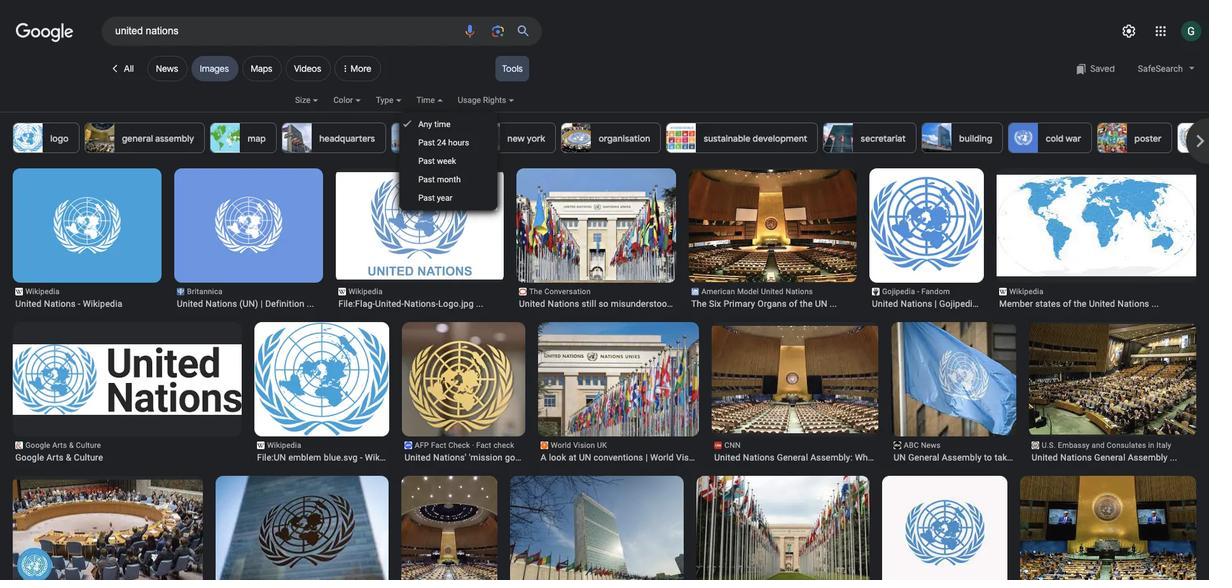 Task type: locate. For each thing, give the bounding box(es) containing it.
of right the organs
[[789, 299, 798, 309]]

1 horizontal spatial -
[[360, 453, 363, 463]]

more filters element
[[335, 56, 381, 81]]

nations inside "element"
[[743, 453, 775, 463]]

un general assembly to take place amid ... list item
[[877, 323, 1069, 464]]

at
[[569, 453, 577, 463]]

statement by the president on the united nations general assembly - u.s.  embassy & consulates in italy element
[[1032, 452, 1194, 464]]

1 horizontal spatial un
[[815, 299, 828, 309]]

vision
[[573, 441, 595, 450], [676, 453, 702, 463]]

the conversation
[[529, 288, 591, 296]]

member states of the united nations - wikipedia image
[[997, 175, 1197, 277]]

un general assembly to take place amid ...
[[894, 453, 1069, 463]]

united nations' 'mission goals ... list item
[[377, 323, 543, 464]]

2 horizontal spatial -
[[917, 288, 920, 296]]

|
[[261, 299, 263, 309], [935, 299, 937, 309], [980, 299, 982, 309], [646, 453, 648, 463]]

the right states
[[1074, 299, 1087, 309]]

american
[[702, 288, 735, 296]]

list containing united nations - wikipedia
[[1, 169, 1209, 581]]

united nations general assembly: who's ...
[[714, 453, 889, 463]]

a
[[541, 453, 547, 463]]

britannica
[[187, 288, 223, 296]]

united nations general assembly ...
[[1032, 453, 1178, 463]]

file:flag-united-nations-logo.jpg - wikipedia element
[[338, 298, 501, 310]]

1 the from the left
[[800, 299, 813, 309]]

care's work with the united nations - care image
[[882, 471, 1008, 581]]

nations for united nations general assembly ...
[[1060, 453, 1092, 463]]

united for united nations still so misunderstood ...
[[519, 299, 545, 309]]

united for united nations - wikipedia
[[15, 299, 42, 309]]

any time
[[418, 120, 451, 129]]

un right the organs
[[815, 299, 828, 309]]

2 fact from the left
[[476, 441, 492, 450]]

building link
[[922, 123, 1003, 153]]

0 horizontal spatial of
[[789, 299, 798, 309]]

development
[[753, 133, 807, 144]]

world right conventions on the bottom
[[650, 453, 674, 463]]

emblem
[[288, 453, 321, 463]]

file:flag-united-nations-logo.jpg ...
[[338, 299, 484, 309]]

safesearch
[[1138, 63, 1183, 74]]

1 assembly from the left
[[942, 453, 982, 463]]

united for united nations | gojipedia | fandom
[[872, 299, 898, 309]]

0 horizontal spatial world
[[551, 441, 571, 450]]

a look at un conventions | world vision uk list item
[[533, 323, 716, 464]]

1 vertical spatial vision
[[676, 453, 702, 463]]

goals
[[505, 453, 527, 463]]

past week link
[[399, 152, 497, 170]]

model
[[737, 288, 759, 296]]

united nations - wikipedia list item
[[1, 169, 173, 310]]

wikipedia for file:un
[[267, 441, 301, 450]]

nations
[[786, 288, 813, 296], [44, 299, 76, 309], [205, 299, 237, 309], [548, 299, 579, 309], [901, 299, 932, 309], [1118, 299, 1149, 309], [743, 453, 775, 463], [1060, 453, 1092, 463]]

the left conversation at the left
[[529, 288, 542, 296]]

past for past 24 hours
[[418, 138, 435, 148]]

hoax circulates about united nations' 'mission goals' | fact check element
[[405, 452, 537, 464]]

type button
[[376, 94, 416, 115]]

1 horizontal spatial news
[[921, 441, 941, 450]]

and
[[1092, 441, 1105, 450]]

None search field
[[0, 16, 542, 46]]

... inside united nations general assembly: who's speaking and what to watch for | cnn "element"
[[881, 453, 889, 463]]

american model united nations
[[702, 288, 813, 296]]

0 vertical spatial uk
[[597, 441, 607, 450]]

maps link
[[242, 56, 282, 81]]

nations for united nations | gojipedia | fandom
[[901, 299, 932, 309]]

united inside 'list item'
[[15, 299, 42, 309]]

1 general from the left
[[777, 453, 808, 463]]

news right all
[[156, 63, 178, 74]]

in
[[1148, 441, 1155, 450]]

| right conventions on the bottom
[[646, 453, 648, 463]]

0 vertical spatial list
[[13, 123, 1209, 153]]

0 vertical spatial news
[[156, 63, 178, 74]]

3 general from the left
[[1094, 453, 1126, 463]]

general
[[777, 453, 808, 463], [908, 453, 940, 463], [1094, 453, 1126, 463]]

0 horizontal spatial un
[[579, 453, 591, 463]]

un down abc
[[894, 453, 906, 463]]

gojipedia up the united nations | gojipedia | fandom
[[882, 288, 915, 296]]

secretariat
[[861, 133, 906, 144]]

1 horizontal spatial the
[[691, 299, 707, 309]]

0 horizontal spatial -
[[78, 299, 81, 309]]

united for united nations general assembly ...
[[1032, 453, 1058, 463]]

abc
[[904, 441, 919, 450]]

list
[[13, 123, 1209, 153], [1, 169, 1209, 581]]

... inside member states of the united nations - wikipedia element
[[1152, 299, 1159, 309]]

assembly left to
[[942, 453, 982, 463]]

so
[[599, 299, 609, 309]]

of right states
[[1063, 299, 1072, 309]]

1 vertical spatial news
[[921, 441, 941, 450]]

assembly:
[[811, 453, 853, 463]]

0 vertical spatial culture
[[76, 441, 101, 450]]

0 horizontal spatial fact
[[431, 441, 446, 450]]

wikipedia
[[25, 288, 60, 296], [349, 288, 383, 296], [1010, 288, 1044, 296], [83, 299, 122, 309], [267, 441, 301, 450], [365, 453, 405, 463]]

united nations - wikipedia element
[[15, 298, 159, 310]]

organs
[[758, 299, 787, 309]]

file:flag-united-nations-logo.jpg ... list item
[[324, 169, 515, 310]]

afp
[[415, 441, 429, 450]]

1 horizontal spatial fandom
[[985, 299, 1018, 309]]

0 vertical spatial world
[[551, 441, 571, 450]]

united nations still so misunderstood ... list item
[[511, 169, 683, 310]]

fact right ·
[[476, 441, 492, 450]]

1 vertical spatial fandom
[[985, 299, 1018, 309]]

want a place on the un stage? leaders of divided nations must first get  past this gatekeeper | ap news image
[[1020, 476, 1198, 581]]

general inside "element"
[[777, 453, 808, 463]]

poster link
[[1097, 123, 1173, 153]]

take
[[995, 453, 1012, 463]]

all
[[124, 63, 134, 74]]

gojipedia inside united nations | gojipedia | fandom element
[[939, 299, 978, 309]]

six
[[709, 299, 721, 309]]

statement by the president on the united nations general assembly - u.s.  embassy & consulates in italy image
[[1012, 324, 1197, 435]]

0 horizontal spatial vision
[[573, 441, 595, 450]]

2 vertical spatial -
[[360, 453, 363, 463]]

nations inside the six primary organs of the un ... list item
[[786, 288, 813, 296]]

0 vertical spatial fandom
[[922, 288, 950, 296]]

1 horizontal spatial assembly
[[1128, 453, 1168, 463]]

wikipedia inside file:flag-united-nations-logo.jpg ... list item
[[349, 288, 383, 296]]

file:un emblem blue.svg - wikipedia element
[[257, 452, 405, 464]]

assembly
[[155, 133, 194, 144]]

news inside news link
[[156, 63, 178, 74]]

un right at
[[579, 453, 591, 463]]

0 horizontal spatial news
[[156, 63, 178, 74]]

any
[[418, 120, 432, 129]]

united nations general assembly: who's speaking and what to watch for | cnn element
[[714, 452, 889, 464]]

0 vertical spatial gojipedia
[[882, 288, 915, 296]]

1 vertical spatial list
[[1, 169, 1209, 581]]

0 horizontal spatial gojipedia
[[882, 288, 915, 296]]

global advocacy - center for reproductive rights image
[[697, 476, 870, 581]]

cold
[[1046, 133, 1064, 144]]

past left 24
[[418, 138, 435, 148]]

1 vertical spatial the
[[691, 299, 707, 309]]

0 vertical spatial &
[[69, 441, 74, 450]]

2 past from the top
[[418, 156, 435, 166]]

the inside united nations still so misunderstood ... list item
[[529, 288, 542, 296]]

past week
[[418, 156, 456, 166]]

past left week
[[418, 156, 435, 166]]

past year link
[[399, 189, 497, 207]]

world leaders to meet at un as big powers vie for developing states |  reuters image
[[401, 474, 497, 581]]

... inside hoax circulates about united nations' 'mission goals' | fact check element
[[530, 453, 537, 463]]

news right abc
[[921, 441, 941, 450]]

news
[[156, 63, 178, 74], [921, 441, 941, 450]]

1 horizontal spatial general
[[908, 453, 940, 463]]

0 horizontal spatial general
[[777, 453, 808, 463]]

who's
[[855, 453, 879, 463]]

1 horizontal spatial of
[[1063, 299, 1072, 309]]

un
[[815, 299, 828, 309], [579, 453, 591, 463], [894, 453, 906, 463]]

0 vertical spatial arts
[[52, 441, 67, 450]]

united inside "element"
[[714, 453, 741, 463]]

sustainable
[[704, 133, 751, 144]]

the un in general image
[[510, 476, 684, 581]]

nations inside 'list item'
[[44, 299, 76, 309]]

general for united nations general assembly: who's ...
[[777, 453, 808, 463]]

1 horizontal spatial fact
[[476, 441, 492, 450]]

general assembly
[[122, 133, 194, 144]]

-
[[917, 288, 920, 296], [78, 299, 81, 309], [360, 453, 363, 463]]

member states of the united nations - wikipedia element
[[999, 298, 1194, 310]]

fandom
[[922, 288, 950, 296], [985, 299, 1018, 309]]

0 horizontal spatial uk
[[597, 441, 607, 450]]

&
[[69, 441, 74, 450], [66, 453, 72, 463]]

1 vertical spatial gojipedia
[[939, 299, 978, 309]]

the united nations, new york, united states — google arts & culture element
[[15, 452, 239, 464]]

... inside file:flag-united-nations-logo.jpg - wikipedia element
[[476, 299, 484, 309]]

the
[[529, 288, 542, 296], [691, 299, 707, 309]]

afp fact check · fact check
[[415, 441, 514, 450]]

united nations (un) | definition, history, founders, flag, & facts |  britannica image
[[163, 169, 335, 283]]

0 horizontal spatial the
[[529, 288, 542, 296]]

past left year
[[418, 193, 435, 203]]

italy
[[1157, 441, 1172, 450]]

1 vertical spatial world
[[650, 453, 674, 463]]

1 horizontal spatial uk
[[704, 453, 716, 463]]

go to google home image
[[16, 22, 73, 43]]

fandom up united nations | gojipedia | fandom element
[[922, 288, 950, 296]]

nations for united nations (un) | definition ...
[[205, 299, 237, 309]]

the right the organs
[[800, 299, 813, 309]]

gojipedia
[[882, 288, 915, 296], [939, 299, 978, 309]]

past month link
[[399, 170, 497, 189]]

fandom inside united nations | gojipedia | fandom element
[[985, 299, 1018, 309]]

past up past year
[[418, 175, 435, 184]]

0 vertical spatial -
[[917, 288, 920, 296]]

1 vertical spatial -
[[78, 299, 81, 309]]

gojipedia - fandom
[[882, 288, 950, 296]]

logo link
[[13, 123, 79, 153]]

usage rights button
[[458, 94, 529, 115]]

1 past from the top
[[418, 138, 435, 148]]

peace link
[[391, 123, 465, 153]]

united for united nations' 'mission goals ...
[[405, 453, 431, 463]]

1 horizontal spatial gojipedia
[[939, 299, 978, 309]]

next image
[[1188, 128, 1209, 154]]

map
[[248, 133, 266, 144]]

the left six
[[691, 299, 707, 309]]

2 assembly from the left
[[1128, 453, 1168, 463]]

2 the from the left
[[1074, 299, 1087, 309]]

embassy
[[1058, 441, 1090, 450]]

0 vertical spatial the
[[529, 288, 542, 296]]

of inside list item
[[789, 299, 798, 309]]

| left member
[[980, 299, 982, 309]]

0 horizontal spatial assembly
[[942, 453, 982, 463]]

uk
[[597, 441, 607, 450], [704, 453, 716, 463]]

0 horizontal spatial the
[[800, 299, 813, 309]]

2 horizontal spatial general
[[1094, 453, 1126, 463]]

... inside the united nations (un) | definition, history, founders, flag, & facts |  britannica element
[[307, 299, 314, 309]]

| down gojipedia - fandom
[[935, 299, 937, 309]]

google
[[25, 441, 50, 450], [15, 453, 44, 463]]

general left assembly:
[[777, 453, 808, 463]]

new york
[[508, 133, 545, 144]]

gojipedia down gojipedia - fandom
[[939, 299, 978, 309]]

2 of from the left
[[1063, 299, 1072, 309]]

past 24 hours link
[[399, 134, 497, 152]]

assembly down in
[[1128, 453, 1168, 463]]

0 vertical spatial google arts & culture
[[25, 441, 101, 450]]

file:un emblem blue.svg - wikipedia list item
[[254, 323, 405, 464]]

the inside list item
[[691, 299, 707, 309]]

quick settings image
[[1121, 24, 1137, 39]]

the for the six primary organs of the un ...
[[691, 299, 707, 309]]

the inside list item
[[1074, 299, 1087, 309]]

fandom left states
[[985, 299, 1018, 309]]

all link
[[102, 56, 144, 81]]

fact up nations'
[[431, 441, 446, 450]]

1 horizontal spatial the
[[1074, 299, 1087, 309]]

wikipedia inside member states of the united nations ... list item
[[1010, 288, 1044, 296]]

united nations - wikipedia image
[[1, 169, 173, 283]]

world up look
[[551, 441, 571, 450]]

united nations' 'mission goals ...
[[405, 453, 537, 463]]

1 vertical spatial culture
[[74, 453, 103, 463]]

general down abc news
[[908, 453, 940, 463]]

united
[[761, 288, 784, 296], [15, 299, 42, 309], [177, 299, 203, 309], [519, 299, 545, 309], [872, 299, 898, 309], [1089, 299, 1115, 309], [405, 453, 431, 463], [714, 453, 741, 463], [1032, 453, 1058, 463]]

the for the conversation
[[529, 288, 542, 296]]

general down the u.s. embassy and consulates in italy
[[1094, 453, 1126, 463]]

map link
[[210, 123, 277, 153]]

1 vertical spatial google arts & culture
[[15, 453, 103, 463]]

1 horizontal spatial vision
[[676, 453, 702, 463]]

... inside statement by the president on the united nations general assembly - u.s.  embassy & consulates in italy element
[[1170, 453, 1178, 463]]

4 past from the top
[[418, 193, 435, 203]]

nations'
[[433, 453, 467, 463]]

1 of from the left
[[789, 299, 798, 309]]

24
[[437, 138, 446, 148]]

organisation link
[[561, 123, 661, 153]]

3 past from the top
[[418, 175, 435, 184]]

saved
[[1091, 63, 1115, 74]]

assembly
[[942, 453, 982, 463], [1128, 453, 1168, 463]]

1 vertical spatial uk
[[704, 453, 716, 463]]



Task type: describe. For each thing, give the bounding box(es) containing it.
usage rights
[[458, 95, 506, 105]]

nations-
[[404, 299, 438, 309]]

nations for united nations still so misunderstood ...
[[548, 299, 579, 309]]

why is the united nations still so misunderstood? image
[[511, 169, 683, 283]]

cold war
[[1046, 133, 1081, 144]]

1 vertical spatial arts
[[46, 453, 64, 463]]

month
[[437, 175, 461, 184]]

check
[[494, 441, 514, 450]]

united nations | gojipedia | fandom
[[872, 299, 1018, 309]]

- inside 'list item'
[[78, 299, 81, 309]]

the united nations, new york, united states — google arts & culture image
[[13, 345, 242, 415]]

1 horizontal spatial world
[[650, 453, 674, 463]]

google arts & culture list item
[[13, 323, 242, 464]]

sustainable development link
[[666, 123, 818, 153]]

new york link
[[470, 123, 556, 153]]

united nations (un) | definition ... list item
[[163, 169, 335, 310]]

color button
[[333, 94, 376, 115]]

building
[[959, 133, 992, 144]]

the six primary organs of the un ...
[[691, 299, 837, 309]]

amid
[[1039, 453, 1059, 463]]

cnn
[[725, 441, 741, 450]]

definition
[[265, 299, 304, 309]]

blue.svg
[[324, 453, 358, 463]]

maps
[[251, 63, 272, 74]]

united nations | gojipedia | fandom image
[[870, 169, 984, 283]]

... inside "un general assembly to take place amid uptick of political violence - abc  news" element
[[1061, 453, 1069, 463]]

un inside list item
[[815, 299, 828, 309]]

un general assembly to take place amid uptick of political violence - abc  news image
[[877, 323, 1031, 437]]

1 vertical spatial &
[[66, 453, 72, 463]]

general
[[122, 133, 153, 144]]

united nations general assembly: who's ... list item
[[698, 323, 889, 464]]

file:un emblem blue.svg - wikipedia image
[[254, 323, 389, 437]]

more
[[351, 63, 371, 74]]

united nations | gojipedia | fandom list item
[[870, 169, 1018, 310]]

states
[[1035, 299, 1061, 309]]

conversation
[[544, 288, 591, 296]]

1 vertical spatial google
[[15, 453, 44, 463]]

member states of the united nations ... list item
[[997, 169, 1197, 310]]

(un)
[[240, 299, 258, 309]]

time
[[416, 95, 435, 105]]

2 horizontal spatial un
[[894, 453, 906, 463]]

general for united nations general assembly ...
[[1094, 453, 1126, 463]]

general assembly link
[[84, 123, 205, 153]]

abc news
[[904, 441, 941, 450]]

nations for united nations general assembly: who's ...
[[743, 453, 775, 463]]

... inside why is the united nations still so misunderstood? element
[[675, 299, 682, 309]]

2 general from the left
[[908, 453, 940, 463]]

- inside united nations | gojipedia | fandom list item
[[917, 288, 920, 296]]

file:flag-united-nations-logo.jpg - wikipedia image
[[324, 172, 515, 280]]

logo.jpg
[[438, 299, 474, 309]]

0 horizontal spatial fandom
[[922, 288, 950, 296]]

| right "(un)"
[[261, 299, 263, 309]]

united-
[[375, 299, 404, 309]]

year
[[437, 193, 453, 203]]

size button
[[295, 94, 333, 115]]

past for past week
[[418, 156, 435, 166]]

1 fact from the left
[[431, 441, 446, 450]]

past for past month
[[418, 175, 435, 184]]

week
[[437, 156, 456, 166]]

past month
[[418, 175, 461, 184]]

world vision uk
[[551, 441, 607, 450]]

check
[[448, 441, 470, 450]]

of inside list item
[[1063, 299, 1072, 309]]

sustainable development
[[704, 133, 807, 144]]

emblem image
[[1178, 123, 1208, 153]]

united nations (un) | definition, history, founders, flag, & facts |  britannica element
[[177, 298, 321, 310]]

place
[[1014, 453, 1036, 463]]

a look at un conventions | world vision uk image
[[533, 323, 705, 437]]

the inside list item
[[800, 299, 813, 309]]

will the ambitious un summit of the future just be a rehash of the past? |  the hill image
[[216, 476, 389, 581]]

list containing logo
[[13, 123, 1209, 153]]

poster
[[1135, 133, 1162, 144]]

wikipedia for file:flag-
[[349, 288, 383, 296]]

a look at un conventions | world vision uk
[[541, 453, 716, 463]]

wikipedia for united
[[25, 288, 60, 296]]

nations for united nations - wikipedia
[[44, 299, 76, 309]]

united nations - youtube image
[[13, 480, 203, 581]]

color
[[333, 95, 353, 105]]

usage
[[458, 95, 481, 105]]

news inside un general assembly to take place amid ... list item
[[921, 441, 941, 450]]

tools
[[502, 63, 523, 74]]

united nations - wikipedia
[[15, 299, 122, 309]]

past for past year
[[418, 193, 435, 203]]

0 vertical spatial vision
[[573, 441, 595, 450]]

united nations still so misunderstood ...
[[519, 299, 682, 309]]

united nations 101: the six primary organs of the un - amun image
[[681, 170, 863, 282]]

0 vertical spatial google
[[25, 441, 50, 450]]

wikipedia for member
[[1010, 288, 1044, 296]]

file:flag-
[[338, 299, 375, 309]]

united inside the six primary organs of the un ... list item
[[761, 288, 784, 296]]

united nations 101: the six primary organs of the un - amun element
[[691, 298, 854, 310]]

hours
[[448, 138, 469, 148]]

a look at un conventions | world vision uk element
[[541, 452, 716, 464]]

to
[[984, 453, 992, 463]]

tools button
[[496, 56, 529, 81]]

consulates
[[1107, 441, 1146, 450]]

past year
[[418, 193, 453, 203]]

logo
[[50, 133, 68, 144]]

organisation
[[599, 133, 650, 144]]

the six primary organs of the un ... list item
[[681, 169, 863, 310]]

united nations general assembly: who's speaking and what to watch for | cnn image
[[698, 326, 889, 434]]

file:un emblem blue.svg - wikipedia
[[257, 453, 405, 463]]

- inside list item
[[360, 453, 363, 463]]

... inside united nations 101: the six primary organs of the un - amun element
[[830, 299, 837, 309]]

headquarters link
[[282, 123, 386, 153]]

united nations general assembly ... list item
[[1012, 323, 1197, 464]]

search by image image
[[490, 24, 506, 39]]

united for united nations (un) | definition ...
[[177, 299, 203, 309]]

united nations (un) | definition ...
[[177, 299, 314, 309]]

hoax circulates about united nations' 'mission goals' | fact check image
[[377, 323, 543, 437]]

type
[[376, 95, 394, 105]]

united nations | gojipedia | fandom element
[[872, 298, 1018, 310]]

'mission
[[469, 453, 503, 463]]

secretariat link
[[823, 123, 917, 153]]

un general assembly to take place amid uptick of political violence - abc  news element
[[894, 452, 1069, 464]]

Search text field
[[115, 20, 455, 42]]

vision inside the a look at un conventions | world vision uk element
[[676, 453, 702, 463]]

safesearch button
[[1132, 56, 1202, 82]]

headquarters
[[319, 133, 375, 144]]

videos link
[[286, 56, 331, 81]]

member states of the united nations ...
[[999, 299, 1159, 309]]

united for united nations general assembly: who's ...
[[714, 453, 741, 463]]

york
[[527, 133, 545, 144]]

conventions
[[594, 453, 643, 463]]

primary
[[724, 299, 755, 309]]

why is the united nations still so misunderstood? element
[[519, 298, 682, 310]]

u.s.
[[1042, 441, 1056, 450]]



Task type: vqa. For each thing, say whether or not it's contained in the screenshot.


